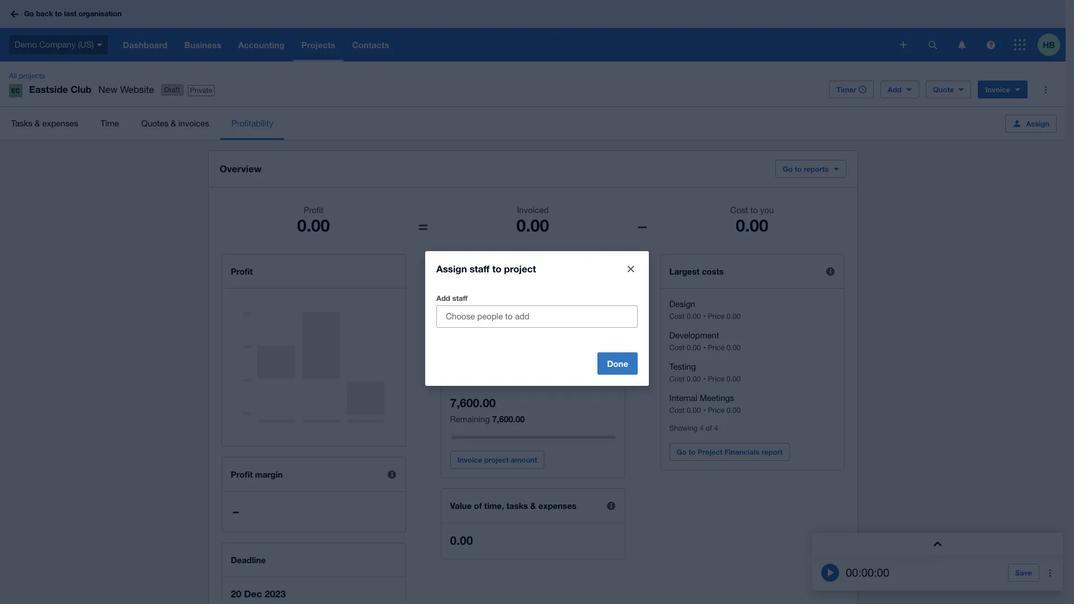 Task type: describe. For each thing, give the bounding box(es) containing it.
projects
[[19, 72, 45, 80]]

save button
[[1008, 564, 1039, 582]]

Choose people to add field
[[437, 306, 637, 327]]

quotes & invoices
[[141, 118, 209, 128]]

1 horizontal spatial svg image
[[900, 41, 907, 48]]

demo company (us) button
[[0, 28, 115, 62]]

profitability
[[231, 118, 273, 128]]

all projects link
[[4, 70, 50, 82]]

0 horizontal spatial draft
[[164, 86, 180, 94]]

back
[[36, 9, 53, 18]]

1 vertical spatial profit
[[231, 266, 253, 276]]

tasks
[[11, 118, 32, 128]]

1 horizontal spatial draft
[[493, 300, 509, 309]]

showing 4 of 4
[[669, 424, 718, 432]]

svg image up quote
[[928, 41, 937, 49]]

20 dec 2023
[[231, 588, 286, 600]]

tasks & expenses
[[11, 118, 78, 128]]

2 vertical spatial 7,600.00
[[492, 414, 525, 424]]

timer button
[[829, 81, 874, 98]]

invoiced
[[517, 205, 549, 215]]

project inside button
[[484, 455, 509, 464]]

invoices
[[450, 266, 483, 276]]

last
[[64, 9, 77, 18]]

staff for assign
[[470, 263, 490, 275]]

eastside
[[29, 83, 68, 95]]

(us)
[[78, 40, 94, 49]]

testing cost 0.00 • price 0.00
[[669, 362, 741, 383]]

hb banner
[[0, 0, 1066, 62]]

price for testing
[[708, 375, 724, 383]]

7,600.00 remaining 7,600.00
[[450, 396, 525, 424]]

cost to you 0.00
[[730, 205, 774, 236]]

0 horizontal spatial expenses
[[42, 118, 78, 128]]

meetings
[[700, 393, 734, 403]]

go to project financials report
[[677, 448, 783, 457]]

hb
[[1043, 39, 1055, 50]]

invoiced 0.00
[[517, 205, 549, 236]]

profit for 0.00
[[304, 205, 324, 215]]

cost for testing
[[669, 375, 685, 383]]

go for go back to last organisation
[[24, 9, 34, 18]]

of for 1
[[486, 321, 493, 330]]

profit for margin
[[231, 469, 253, 479]]

• for design
[[703, 312, 706, 321]]

quote button
[[926, 81, 971, 98]]

showing for showing 1 of 1
[[450, 321, 478, 330]]

hb button
[[1038, 28, 1066, 62]]

design cost 0.00 • price 0.00
[[669, 299, 741, 321]]

invoice for invoice project amount
[[457, 455, 482, 464]]

1 vertical spatial expenses
[[538, 501, 577, 511]]

00:00:00
[[846, 566, 889, 579]]

private
[[190, 86, 212, 95]]

showing 1 of 1
[[450, 321, 499, 330]]

to inside hb "banner"
[[55, 9, 62, 18]]

website
[[120, 84, 154, 95]]

invoice project amount button
[[450, 451, 544, 469]]

you
[[760, 205, 774, 215]]

overview
[[220, 163, 262, 175]]

invoices
[[178, 118, 209, 128]]

done
[[607, 359, 628, 369]]

invoice button
[[978, 81, 1028, 98]]

costs
[[702, 266, 724, 276]]

of for 4
[[706, 424, 712, 432]]

start timer image
[[821, 564, 839, 582]]

go to project financials report button
[[669, 443, 790, 461]]

0.00 inside cost to you 0.00
[[736, 215, 768, 236]]

internal
[[669, 393, 697, 403]]

project inside dialog
[[504, 263, 536, 275]]

club
[[71, 83, 92, 95]]

no profit information available image
[[243, 300, 384, 435]]

organisation
[[79, 9, 122, 18]]

assign for assign
[[1026, 119, 1050, 128]]

go to reports
[[783, 164, 829, 173]]

assign button
[[1005, 114, 1057, 132]]

2023
[[265, 588, 286, 600]]

time link
[[89, 107, 130, 140]]

–
[[233, 505, 239, 519]]

new
[[98, 84, 117, 95]]

add button
[[880, 81, 919, 98]]

price for development
[[708, 343, 724, 352]]

2 horizontal spatial svg image
[[1014, 39, 1025, 50]]

2 4 from the left
[[714, 424, 718, 432]]

• for testing
[[703, 375, 706, 383]]

all projects
[[9, 72, 45, 80]]

testing
[[669, 362, 696, 371]]

cost for development
[[669, 343, 685, 352]]

timer
[[836, 85, 856, 94]]

reports
[[804, 164, 829, 173]]

design
[[669, 299, 695, 309]]

& for tasks
[[35, 118, 40, 128]]

profit 0.00
[[297, 205, 330, 236]]

project
[[698, 448, 723, 457]]

quotes
[[141, 118, 168, 128]]

& for quotes
[[171, 118, 176, 128]]

close button
[[620, 258, 642, 280]]

cost for design
[[669, 312, 685, 321]]

• inside internal meetings cost 0.00 • price 0.00
[[703, 406, 706, 415]]

add for add staff
[[436, 294, 450, 303]]

eastside club
[[29, 83, 92, 95]]

report
[[762, 448, 783, 457]]

add staff
[[436, 294, 468, 303]]

time,
[[484, 501, 504, 511]]

profit margin
[[231, 469, 283, 479]]

go for go to reports
[[783, 164, 793, 173]]

assign for assign staff to project
[[436, 263, 467, 275]]

2 horizontal spatial &
[[530, 501, 536, 511]]

margin
[[255, 469, 283, 479]]



Task type: vqa. For each thing, say whether or not it's contained in the screenshot.
Postal workers catching money image
no



Task type: locate. For each thing, give the bounding box(es) containing it.
1 horizontal spatial of
[[486, 321, 493, 330]]

price up development cost 0.00 • price 0.00
[[708, 312, 724, 321]]

0 horizontal spatial staff
[[452, 294, 468, 303]]

inv-0041 link
[[450, 299, 485, 309]]

2 • from the top
[[703, 343, 706, 352]]

value
[[450, 501, 472, 511]]

cost inside testing cost 0.00 • price 0.00
[[669, 375, 685, 383]]

1 4 from the left
[[700, 424, 704, 432]]

1 vertical spatial project
[[484, 455, 509, 464]]

quote
[[933, 85, 954, 94]]

invoice down remaining
[[457, 455, 482, 464]]

1 horizontal spatial 4
[[714, 424, 718, 432]]

to
[[55, 9, 62, 18], [795, 164, 802, 173], [750, 205, 758, 215], [492, 263, 501, 275], [689, 448, 696, 457]]

project
[[504, 263, 536, 275], [484, 455, 509, 464]]

go left reports
[[783, 164, 793, 173]]

inv-
[[450, 299, 466, 309]]

financials
[[725, 448, 760, 457]]

tasks & expenses link
[[0, 107, 89, 140]]

−
[[637, 215, 648, 236]]

svg image inside the demo company (us) "popup button"
[[97, 43, 102, 46]]

price
[[708, 312, 724, 321], [708, 343, 724, 352], [708, 375, 724, 383], [708, 406, 724, 415]]

price up meetings
[[708, 375, 724, 383]]

• inside development cost 0.00 • price 0.00
[[703, 343, 706, 352]]

0 horizontal spatial of
[[474, 501, 482, 511]]

0 horizontal spatial assign
[[436, 263, 467, 275]]

go for go to project financials report
[[677, 448, 687, 457]]

1 vertical spatial 7,600.00
[[450, 396, 496, 410]]

add inside add popup button
[[888, 85, 902, 94]]

save
[[1015, 568, 1032, 577]]

value of time, tasks & expenses
[[450, 501, 577, 511]]

1 vertical spatial invoice
[[457, 455, 482, 464]]

cost down internal
[[669, 406, 685, 415]]

20
[[231, 588, 241, 600]]

add right the timer button
[[888, 85, 902, 94]]

• inside testing cost 0.00 • price 0.00
[[703, 375, 706, 383]]

invoice
[[985, 85, 1010, 94], [457, 455, 482, 464]]

1 horizontal spatial expenses
[[538, 501, 577, 511]]

assign staff to project
[[436, 263, 536, 275]]

0 horizontal spatial go
[[24, 9, 34, 18]]

price inside internal meetings cost 0.00 • price 0.00
[[708, 406, 724, 415]]

1 vertical spatial assign
[[436, 263, 467, 275]]

1 vertical spatial of
[[706, 424, 712, 432]]

1 horizontal spatial &
[[171, 118, 176, 128]]

1 horizontal spatial staff
[[470, 263, 490, 275]]

add inside assign staff to project dialog
[[436, 294, 450, 303]]

2 horizontal spatial go
[[783, 164, 793, 173]]

go to reports button
[[775, 160, 846, 178]]

1 vertical spatial showing
[[669, 424, 698, 432]]

1 vertical spatial go
[[783, 164, 793, 173]]

0 vertical spatial staff
[[470, 263, 490, 275]]

cost left you
[[730, 205, 748, 215]]

new website
[[98, 84, 154, 95]]

svg image inside go back to last organisation link
[[11, 10, 18, 18]]

0 vertical spatial invoice
[[985, 85, 1010, 94]]

0 horizontal spatial &
[[35, 118, 40, 128]]

2 vertical spatial profit
[[231, 469, 253, 479]]

showing down internal
[[669, 424, 698, 432]]

0 horizontal spatial showing
[[450, 321, 478, 330]]

7,600.00
[[583, 299, 616, 309], [450, 396, 496, 410], [492, 414, 525, 424]]

1
[[480, 321, 484, 330], [495, 321, 499, 330]]

2 price from the top
[[708, 343, 724, 352]]

• down development
[[703, 343, 706, 352]]

svg image right (us)
[[97, 43, 102, 46]]

4
[[700, 424, 704, 432], [714, 424, 718, 432]]

remaining
[[450, 415, 490, 424]]

cost inside internal meetings cost 0.00 • price 0.00
[[669, 406, 685, 415]]

0 horizontal spatial svg image
[[97, 43, 102, 46]]

invoice up assign "button"
[[985, 85, 1010, 94]]

7,600.00 for 7,600.00
[[583, 299, 616, 309]]

2 horizontal spatial of
[[706, 424, 712, 432]]

profit
[[304, 205, 324, 215], [231, 266, 253, 276], [231, 469, 253, 479]]

staff for add
[[452, 294, 468, 303]]

go inside 'popup button'
[[783, 164, 793, 173]]

price down development
[[708, 343, 724, 352]]

development
[[669, 331, 719, 340]]

to inside button
[[689, 448, 696, 457]]

0 vertical spatial project
[[504, 263, 536, 275]]

invoice inside popup button
[[985, 85, 1010, 94]]

to inside dialog
[[492, 263, 501, 275]]

• down meetings
[[703, 406, 706, 415]]

cost up testing
[[669, 343, 685, 352]]

1 horizontal spatial invoice
[[985, 85, 1010, 94]]

4 price from the top
[[708, 406, 724, 415]]

add
[[888, 85, 902, 94], [436, 294, 450, 303]]

showing for showing 4 of 4
[[669, 424, 698, 432]]

1 horizontal spatial 1
[[495, 321, 499, 330]]

go back to last organisation
[[24, 9, 122, 18]]

4 up project at the right bottom of the page
[[714, 424, 718, 432]]

add left 0041
[[436, 294, 450, 303]]

price inside testing cost 0.00 • price 0.00
[[708, 375, 724, 383]]

cost
[[730, 205, 748, 215], [669, 312, 685, 321], [669, 343, 685, 352], [669, 375, 685, 383], [669, 406, 685, 415]]

assign inside dialog
[[436, 263, 467, 275]]

tasks
[[506, 501, 528, 511]]

to left last
[[55, 9, 62, 18]]

• up meetings
[[703, 375, 706, 383]]

to inside cost to you 0.00
[[750, 205, 758, 215]]

assign down invoice popup button
[[1026, 119, 1050, 128]]

•
[[703, 312, 706, 321], [703, 343, 706, 352], [703, 375, 706, 383], [703, 406, 706, 415]]

expenses
[[42, 118, 78, 128], [538, 501, 577, 511]]

showing down inv-0041 link
[[450, 321, 478, 330]]

price inside design cost 0.00 • price 0.00
[[708, 312, 724, 321]]

svg image up quote popup button
[[958, 41, 965, 49]]

time
[[101, 118, 119, 128]]

1 vertical spatial staff
[[452, 294, 468, 303]]

1 vertical spatial draft
[[493, 300, 509, 309]]

profitability link
[[220, 107, 284, 140]]

draft
[[164, 86, 180, 94], [493, 300, 509, 309]]

4 down internal meetings cost 0.00 • price 0.00
[[700, 424, 704, 432]]

to for go to reports
[[795, 164, 802, 173]]

0 vertical spatial 7,600.00
[[583, 299, 616, 309]]

0 vertical spatial draft
[[164, 86, 180, 94]]

assign inside "button"
[[1026, 119, 1050, 128]]

0041
[[466, 299, 485, 309]]

go
[[24, 9, 34, 18], [783, 164, 793, 173], [677, 448, 687, 457]]

amount
[[511, 455, 537, 464]]

cost down testing
[[669, 375, 685, 383]]

to for go to project financials report
[[689, 448, 696, 457]]

0 vertical spatial go
[[24, 9, 34, 18]]

0 vertical spatial of
[[486, 321, 493, 330]]

price inside development cost 0.00 • price 0.00
[[708, 343, 724, 352]]

&
[[35, 118, 40, 128], [171, 118, 176, 128], [530, 501, 536, 511]]

internal meetings cost 0.00 • price 0.00
[[669, 393, 741, 415]]

svg image
[[11, 10, 18, 18], [928, 41, 937, 49], [958, 41, 965, 49], [987, 41, 995, 49]]

draft right 0041
[[493, 300, 509, 309]]

0 horizontal spatial 1
[[480, 321, 484, 330]]

go left the back
[[24, 9, 34, 18]]

1 1 from the left
[[480, 321, 484, 330]]

0 vertical spatial expenses
[[42, 118, 78, 128]]

to right invoices
[[492, 263, 501, 275]]

of
[[486, 321, 493, 330], [706, 424, 712, 432], [474, 501, 482, 511]]

dec
[[244, 588, 262, 600]]

to inside 'popup button'
[[795, 164, 802, 173]]

0 horizontal spatial 4
[[700, 424, 704, 432]]

svg image left hb
[[1014, 39, 1025, 50]]

company
[[39, 40, 76, 49]]

profit inside "profit 0.00"
[[304, 205, 324, 215]]

7,600.00 for 7,600.00 remaining 7,600.00
[[450, 396, 496, 410]]

• for development
[[703, 343, 706, 352]]

go back to last organisation link
[[7, 4, 128, 24]]

3 • from the top
[[703, 375, 706, 383]]

cost down design on the right of page
[[669, 312, 685, 321]]

0.00
[[297, 215, 330, 236], [517, 215, 549, 236], [736, 215, 768, 236], [687, 312, 701, 321], [727, 312, 741, 321], [687, 343, 701, 352], [727, 343, 741, 352], [687, 375, 701, 383], [727, 375, 741, 383], [687, 406, 701, 415], [727, 406, 741, 415], [450, 534, 473, 548]]

development cost 0.00 • price 0.00
[[669, 331, 741, 352]]

cost inside development cost 0.00 • price 0.00
[[669, 343, 685, 352]]

0 horizontal spatial add
[[436, 294, 450, 303]]

done button
[[598, 352, 638, 375]]

demo company (us)
[[15, 40, 94, 49]]

cost inside cost to you 0.00
[[730, 205, 748, 215]]

0 vertical spatial add
[[888, 85, 902, 94]]

1 • from the top
[[703, 312, 706, 321]]

to left you
[[750, 205, 758, 215]]

quotes & invoices link
[[130, 107, 220, 140]]

1 horizontal spatial assign
[[1026, 119, 1050, 128]]

all
[[9, 72, 17, 80]]

1 price from the top
[[708, 312, 724, 321]]

go down the showing 4 of 4
[[677, 448, 687, 457]]

close image
[[628, 266, 634, 272]]

assign staff to project dialog
[[425, 251, 649, 386]]

0 horizontal spatial invoice
[[457, 455, 482, 464]]

draft left 'private'
[[164, 86, 180, 94]]

project down the invoiced 0.00
[[504, 263, 536, 275]]

2 vertical spatial go
[[677, 448, 687, 457]]

price down meetings
[[708, 406, 724, 415]]

deadline
[[231, 555, 266, 565]]

• up development
[[703, 312, 706, 321]]

cost inside design cost 0.00 • price 0.00
[[669, 312, 685, 321]]

2 1 from the left
[[495, 321, 499, 330]]

add for add
[[888, 85, 902, 94]]

navigation
[[115, 28, 892, 62]]

invoice inside button
[[457, 455, 482, 464]]

0 vertical spatial showing
[[450, 321, 478, 330]]

expenses right tasks
[[538, 501, 577, 511]]

invoice project amount
[[457, 455, 537, 464]]

price for design
[[708, 312, 724, 321]]

invoice for invoice
[[985, 85, 1010, 94]]

expenses down the eastside club
[[42, 118, 78, 128]]

0 vertical spatial profit
[[304, 205, 324, 215]]

inv-0041
[[450, 299, 485, 309]]

1 horizontal spatial showing
[[669, 424, 698, 432]]

demo
[[15, 40, 37, 49]]

go inside button
[[677, 448, 687, 457]]

assign up add staff
[[436, 263, 467, 275]]

3 price from the top
[[708, 375, 724, 383]]

project left amount
[[484, 455, 509, 464]]

go inside hb "banner"
[[24, 9, 34, 18]]

assign
[[1026, 119, 1050, 128], [436, 263, 467, 275]]

svg image up invoice popup button
[[987, 41, 995, 49]]

1 horizontal spatial add
[[888, 85, 902, 94]]

1 horizontal spatial go
[[677, 448, 687, 457]]

to left project at the right bottom of the page
[[689, 448, 696, 457]]

=
[[418, 215, 428, 236]]

• inside design cost 0.00 • price 0.00
[[703, 312, 706, 321]]

to for cost to you 0.00
[[750, 205, 758, 215]]

to left reports
[[795, 164, 802, 173]]

navigation inside hb "banner"
[[115, 28, 892, 62]]

svg image
[[1014, 39, 1025, 50], [900, 41, 907, 48], [97, 43, 102, 46]]

svg image left the back
[[11, 10, 18, 18]]

ec
[[11, 87, 20, 94]]

0 vertical spatial assign
[[1026, 119, 1050, 128]]

1 vertical spatial add
[[436, 294, 450, 303]]

largest costs
[[669, 266, 724, 276]]

2 vertical spatial of
[[474, 501, 482, 511]]

4 • from the top
[[703, 406, 706, 415]]

svg image up add popup button
[[900, 41, 907, 48]]



